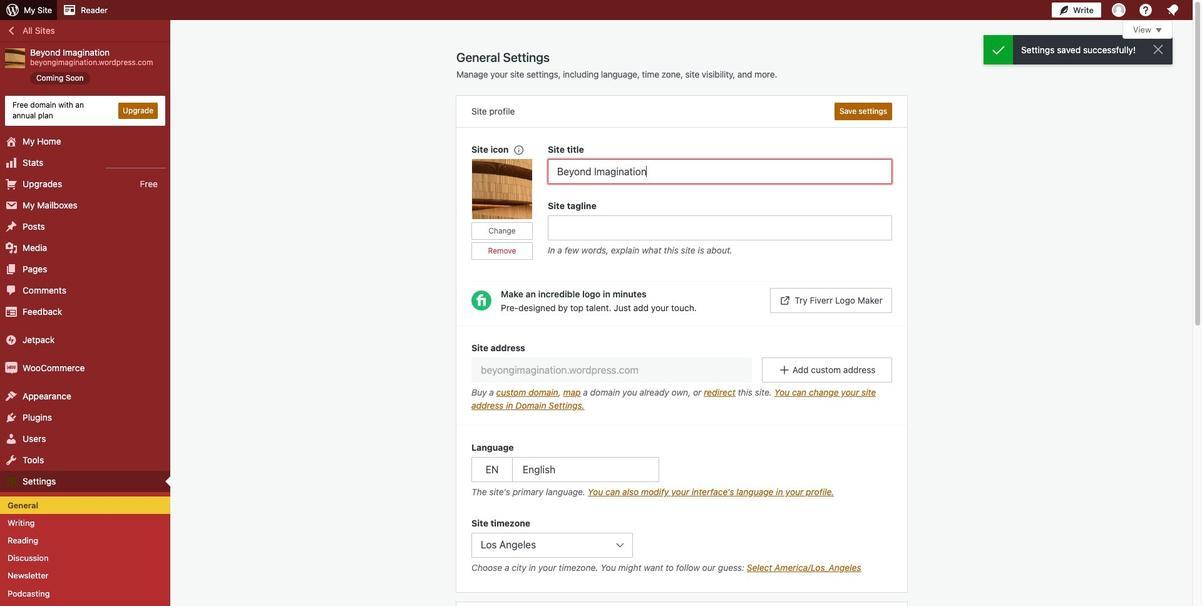 Task type: vqa. For each thing, say whether or not it's contained in the screenshot.
second Task enabled icon from the top
no



Task type: locate. For each thing, give the bounding box(es) containing it.
0 vertical spatial img image
[[5, 334, 18, 346]]

dismiss image
[[1151, 42, 1166, 57]]

group
[[472, 143, 548, 275], [548, 143, 892, 184], [548, 199, 892, 260], [457, 326, 907, 426], [472, 441, 892, 502], [472, 517, 892, 578]]

None text field
[[548, 159, 892, 184], [472, 358, 752, 383], [548, 159, 892, 184], [472, 358, 752, 383]]

fiverr small logo image
[[472, 291, 492, 311]]

notice status
[[984, 35, 1173, 65]]

main content
[[457, 20, 1173, 606]]

more information image
[[513, 144, 524, 155]]

help image
[[1138, 3, 1154, 18]]

img image
[[5, 334, 18, 346], [5, 362, 18, 374]]

1 vertical spatial img image
[[5, 362, 18, 374]]

None text field
[[548, 215, 892, 240]]



Task type: describe. For each thing, give the bounding box(es) containing it.
highest hourly views 0 image
[[106, 160, 165, 168]]

2 img image from the top
[[5, 362, 18, 374]]

manage your notifications image
[[1165, 3, 1180, 18]]

my profile image
[[1112, 3, 1126, 17]]

closed image
[[1156, 28, 1162, 33]]

1 img image from the top
[[5, 334, 18, 346]]



